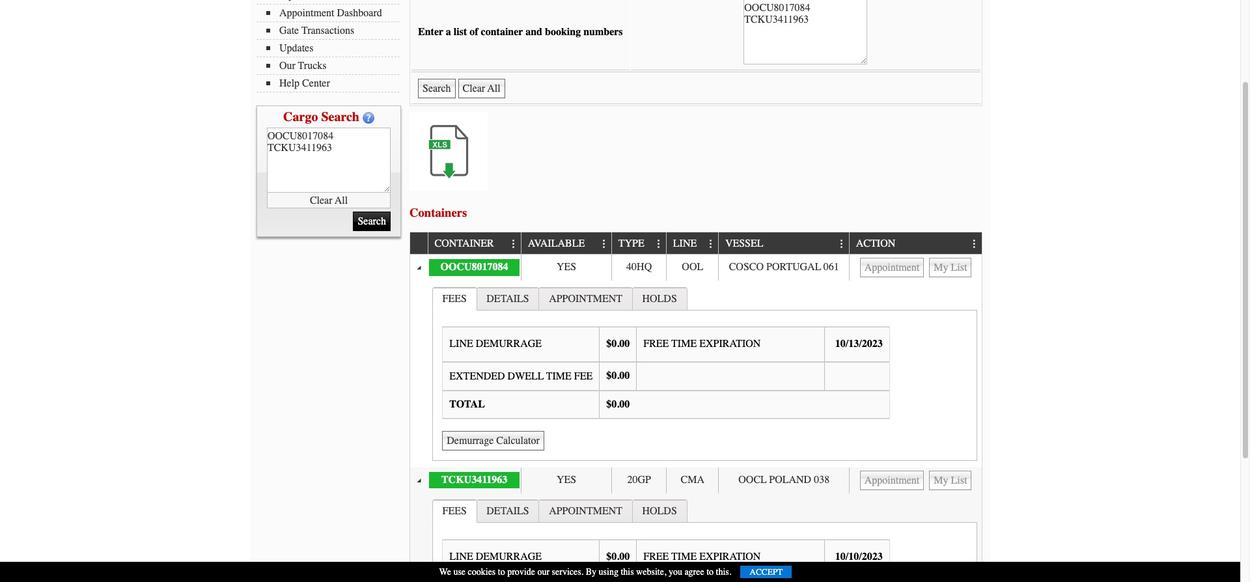 Task type: locate. For each thing, give the bounding box(es) containing it.
edit column settings image
[[599, 239, 609, 249], [837, 239, 847, 249]]

None button
[[458, 79, 505, 98], [860, 258, 924, 277], [929, 258, 972, 277], [442, 431, 544, 451], [860, 470, 924, 490], [929, 470, 972, 490], [458, 79, 505, 98], [860, 258, 924, 277], [929, 258, 972, 277], [442, 431, 544, 451], [860, 470, 924, 490], [929, 470, 972, 490]]

40hq
[[626, 261, 652, 273]]

time
[[671, 338, 697, 350], [546, 370, 572, 382], [671, 551, 697, 563]]

1 vertical spatial fees
[[442, 506, 467, 517]]

holds tab down 40hq cell
[[632, 287, 687, 310]]

1 free time expiration from the top
[[643, 338, 761, 350]]

0 vertical spatial details
[[487, 293, 529, 304]]

line up ool
[[673, 238, 697, 250]]

1 yes from the top
[[557, 261, 576, 273]]

booking
[[545, 26, 581, 38]]

edit column settings image up 061
[[837, 239, 847, 249]]

038
[[814, 474, 830, 486]]

1 expiration from the top
[[699, 338, 761, 350]]

2 free from the top
[[643, 551, 669, 563]]

2 appointment from the top
[[549, 506, 622, 517]]

1 vertical spatial tab list
[[429, 497, 980, 582]]

to left this.
[[707, 566, 714, 577]]

line column header
[[666, 233, 718, 254]]

fees tab for second holds "tab" from the top of the page details tab
[[432, 500, 477, 523]]

1 vertical spatial expiration
[[699, 551, 761, 563]]

1 vertical spatial line
[[449, 338, 473, 350]]

appointment dashboard gate transactions updates our trucks help center
[[279, 7, 382, 89]]

fees down tcku3411963 cell on the left
[[442, 506, 467, 517]]

line demurrage up extended
[[449, 338, 542, 350]]

appointment
[[549, 293, 622, 304], [549, 506, 622, 517]]

yes for oocu8017084
[[557, 261, 576, 273]]

1 to from the left
[[498, 566, 505, 577]]

to left provide
[[498, 566, 505, 577]]

2 vertical spatial line
[[449, 551, 473, 563]]

1 details tab from the top
[[476, 287, 539, 310]]

3 row from the top
[[410, 467, 982, 493]]

1 yes cell from the top
[[521, 254, 611, 280]]

demurrage up extended dwell time fee
[[476, 338, 542, 350]]

1 vertical spatial free time expiration
[[643, 551, 761, 563]]

fees tab down oocu8017084 cell
[[432, 287, 477, 310]]

action column header
[[849, 233, 982, 254]]

1 vertical spatial holds
[[642, 506, 677, 517]]

menu bar
[[257, 0, 406, 92]]

and
[[526, 26, 542, 38]]

clear all button
[[267, 193, 391, 208]]

all
[[335, 194, 348, 206]]

2 details from the top
[[487, 506, 529, 517]]

action link
[[856, 233, 902, 254]]

1 horizontal spatial to
[[707, 566, 714, 577]]

cell
[[849, 254, 982, 280], [849, 467, 982, 493]]

cargo search
[[283, 109, 359, 124]]

2 free time expiration from the top
[[643, 551, 761, 563]]

edit column settings image left type
[[599, 239, 609, 249]]

1 vertical spatial appointment tab
[[539, 500, 633, 522]]

free
[[643, 338, 669, 350], [643, 551, 669, 563]]

0 vertical spatial expiration
[[699, 338, 761, 350]]

1 vertical spatial line demurrage
[[449, 551, 542, 563]]

yes cell
[[521, 254, 611, 280], [521, 467, 611, 493]]

0 vertical spatial holds tab
[[632, 287, 687, 310]]

edit column settings image inside available column header
[[599, 239, 609, 249]]

demurrage
[[476, 338, 542, 350], [476, 551, 542, 563]]

row group
[[410, 254, 982, 582]]

ool
[[682, 261, 703, 273]]

details tab
[[476, 287, 539, 310], [476, 500, 539, 522]]

line up use
[[449, 551, 473, 563]]

updates link
[[266, 42, 400, 54]]

2 details tab from the top
[[476, 500, 539, 522]]

tcku3411963 cell
[[428, 467, 521, 493]]

oocl poland 038 cell
[[718, 467, 849, 493]]

edit column settings image inside action column header
[[969, 239, 980, 249]]

3 edit column settings image from the left
[[706, 239, 716, 249]]

help center link
[[266, 77, 400, 89]]

2 fees tab from the top
[[432, 500, 477, 523]]

1 appointment from the top
[[549, 293, 622, 304]]

0 vertical spatial holds
[[642, 293, 677, 304]]

2 demurrage from the top
[[476, 551, 542, 563]]

this
[[621, 566, 634, 577]]

cookies
[[468, 566, 496, 577]]

tree grid
[[410, 233, 982, 582]]

0 vertical spatial time
[[671, 338, 697, 350]]

center
[[302, 77, 330, 89]]

2 yes from the top
[[557, 474, 576, 486]]

holds tab down 20gp cell
[[632, 500, 687, 522]]

2 yes cell from the top
[[521, 467, 611, 493]]

edit column settings image inside vessel column header
[[837, 239, 847, 249]]

1 fees tab from the top
[[432, 287, 477, 310]]

line demurrage for 10/10/2023
[[449, 551, 542, 563]]

0 vertical spatial appointment
[[549, 293, 622, 304]]

Enter container numbers and/ or booking numbers. Press ESC to reset input box text field
[[744, 0, 867, 64]]

container column header
[[428, 233, 521, 254]]

4 edit column settings image from the left
[[969, 239, 980, 249]]

holds down 40hq cell
[[642, 293, 677, 304]]

None submit
[[418, 79, 455, 98], [353, 212, 391, 231], [418, 79, 455, 98], [353, 212, 391, 231]]

row group containing oocu8017084
[[410, 254, 982, 582]]

1 fees from the top
[[442, 293, 467, 304]]

2 line demurrage from the top
[[449, 551, 542, 563]]

cosco
[[729, 261, 764, 273]]

yes
[[557, 261, 576, 273], [557, 474, 576, 486]]

1 demurrage from the top
[[476, 338, 542, 350]]

appointment dashboard link
[[266, 7, 400, 19]]

cma cell
[[666, 467, 718, 493]]

tab list
[[429, 284, 980, 464], [429, 497, 980, 582]]

20gp
[[627, 474, 651, 486]]

fees tab
[[432, 287, 477, 310], [432, 500, 477, 523]]

fee
[[574, 370, 593, 382]]

free for 10/10/2023
[[643, 551, 669, 563]]

2 fees from the top
[[442, 506, 467, 517]]

1 vertical spatial yes cell
[[521, 467, 611, 493]]

1 cell from the top
[[849, 254, 982, 280]]

1 $0.00 from the top
[[606, 338, 630, 350]]

1 holds tab from the top
[[632, 287, 687, 310]]

line up extended
[[449, 338, 473, 350]]

row containing oocu8017084
[[410, 254, 982, 280]]

holds down 20gp cell
[[642, 506, 677, 517]]

1 vertical spatial appointment
[[549, 506, 622, 517]]

numbers
[[583, 26, 623, 38]]

0 vertical spatial free
[[643, 338, 669, 350]]

1 free from the top
[[643, 338, 669, 350]]

0 vertical spatial yes
[[557, 261, 576, 273]]

list
[[454, 26, 467, 38]]

appointment up we use cookies to provide our services. by using this website, you agree to this.
[[549, 506, 622, 517]]

details for second holds "tab" from the bottom
[[487, 293, 529, 304]]

0 vertical spatial tab list
[[429, 284, 980, 464]]

details tab down tcku3411963 cell on the left
[[476, 500, 539, 522]]

edit column settings image inside line column header
[[706, 239, 716, 249]]

cosco portugal 061 cell
[[718, 254, 849, 280]]

edit column settings image inside container "column header"
[[508, 239, 519, 249]]

using
[[599, 566, 618, 577]]

1 vertical spatial holds tab
[[632, 500, 687, 522]]

061
[[823, 261, 839, 273]]

row containing container
[[410, 233, 982, 254]]

holds tab
[[632, 287, 687, 310], [632, 500, 687, 522]]

4 $0.00 from the top
[[606, 551, 630, 563]]

1 horizontal spatial edit column settings image
[[837, 239, 847, 249]]

details
[[487, 293, 529, 304], [487, 506, 529, 517]]

appointment down available column header
[[549, 293, 622, 304]]

edit column settings image inside type column header
[[654, 239, 664, 249]]

0 vertical spatial fees tab
[[432, 287, 477, 310]]

1 details from the top
[[487, 293, 529, 304]]

time for 10/13/2023
[[671, 338, 697, 350]]

oocl
[[738, 474, 767, 486]]

2 edit column settings image from the left
[[654, 239, 664, 249]]

0 vertical spatial yes cell
[[521, 254, 611, 280]]

by
[[586, 566, 596, 577]]

2 edit column settings image from the left
[[837, 239, 847, 249]]

2 holds from the top
[[642, 506, 677, 517]]

expiration for 10/13/2023
[[699, 338, 761, 350]]

edit column settings image
[[508, 239, 519, 249], [654, 239, 664, 249], [706, 239, 716, 249], [969, 239, 980, 249]]

vessel column header
[[718, 233, 849, 254]]

oocu8017084
[[440, 261, 508, 273]]

to
[[498, 566, 505, 577], [707, 566, 714, 577]]

fees tab down tcku3411963 cell on the left
[[432, 500, 477, 523]]

0 vertical spatial fees
[[442, 293, 467, 304]]

1 line demurrage from the top
[[449, 338, 542, 350]]

we
[[439, 566, 451, 577]]

details down tcku3411963 cell on the left
[[487, 506, 529, 517]]

0 vertical spatial line
[[673, 238, 697, 250]]

2 cell from the top
[[849, 467, 982, 493]]

10/13/2023
[[835, 338, 883, 350]]

1 row from the top
[[410, 233, 982, 254]]

time for 10/10/2023
[[671, 551, 697, 563]]

3 $0.00 from the top
[[606, 398, 630, 410]]

enter a list of container and booking numbers
[[418, 26, 623, 38]]

appointment
[[279, 7, 334, 19]]

2 expiration from the top
[[699, 551, 761, 563]]

gate
[[279, 25, 299, 36]]

appointment tab
[[539, 287, 633, 310], [539, 500, 633, 522]]

available column header
[[521, 233, 611, 254]]

accept
[[750, 567, 783, 577]]

appointment tab for second holds "tab" from the top of the page details tab
[[539, 500, 633, 522]]

1 vertical spatial demurrage
[[476, 551, 542, 563]]

0 horizontal spatial edit column settings image
[[599, 239, 609, 249]]

of
[[470, 26, 478, 38]]

demurrage up provide
[[476, 551, 542, 563]]

0 vertical spatial demurrage
[[476, 338, 542, 350]]

appointment for second holds "tab" from the top of the page
[[549, 506, 622, 517]]

1 vertical spatial details
[[487, 506, 529, 517]]

cosco portugal 061
[[729, 261, 839, 273]]

row containing tcku3411963
[[410, 467, 982, 493]]

fees for second holds "tab" from the bottom details tab
[[442, 293, 467, 304]]

details tab down oocu8017084 cell
[[476, 287, 539, 310]]

0 vertical spatial free time expiration
[[643, 338, 761, 350]]

1 appointment tab from the top
[[539, 287, 633, 310]]

cell for oocl poland 038
[[849, 467, 982, 493]]

container
[[481, 26, 523, 38]]

free time expiration
[[643, 338, 761, 350], [643, 551, 761, 563]]

extended dwell time fee
[[449, 370, 593, 382]]

line demurrage
[[449, 338, 542, 350], [449, 551, 542, 563]]

1 vertical spatial cell
[[849, 467, 982, 493]]

help
[[279, 77, 300, 89]]

holds for second holds "tab" from the bottom details tab appointment tab
[[642, 293, 677, 304]]

line for 10/13/2023
[[449, 338, 473, 350]]

line
[[673, 238, 697, 250], [449, 338, 473, 350], [449, 551, 473, 563]]

1 tab list from the top
[[429, 284, 980, 464]]

2 appointment tab from the top
[[539, 500, 633, 522]]

available link
[[528, 233, 591, 254]]

cell for cosco portugal 061
[[849, 254, 982, 280]]

0 vertical spatial details tab
[[476, 287, 539, 310]]

appointment for second holds "tab" from the bottom
[[549, 293, 622, 304]]

1 holds from the top
[[642, 293, 677, 304]]

enter
[[418, 26, 443, 38]]

1 vertical spatial fees tab
[[432, 500, 477, 523]]

0 vertical spatial cell
[[849, 254, 982, 280]]

details down oocu8017084 cell
[[487, 293, 529, 304]]

0 vertical spatial line demurrage
[[449, 338, 542, 350]]

holds for appointment tab associated with second holds "tab" from the top of the page details tab
[[642, 506, 677, 517]]

2 holds tab from the top
[[632, 500, 687, 522]]

0 vertical spatial appointment tab
[[539, 287, 633, 310]]

fees
[[442, 293, 467, 304], [442, 506, 467, 517]]

2 row from the top
[[410, 254, 982, 280]]

appointment tab down available column header
[[539, 287, 633, 310]]

2 vertical spatial time
[[671, 551, 697, 563]]

0 horizontal spatial to
[[498, 566, 505, 577]]

fees down oocu8017084 cell
[[442, 293, 467, 304]]

holds
[[642, 293, 677, 304], [642, 506, 677, 517]]

expiration
[[699, 338, 761, 350], [699, 551, 761, 563]]

1 vertical spatial details tab
[[476, 500, 539, 522]]

Enter container numbers and/ or booking numbers.  text field
[[267, 128, 391, 193]]

demurrage for 10/13/2023
[[476, 338, 542, 350]]

yes for tcku3411963
[[557, 474, 576, 486]]

1 vertical spatial yes
[[557, 474, 576, 486]]

1 edit column settings image from the left
[[508, 239, 519, 249]]

updates
[[279, 42, 313, 54]]

appointment tab up we use cookies to provide our services. by using this website, you agree to this.
[[539, 500, 633, 522]]

1 vertical spatial free
[[643, 551, 669, 563]]

line demurrage up cookies
[[449, 551, 542, 563]]

row
[[410, 233, 982, 254], [410, 254, 982, 280], [410, 467, 982, 493]]

$0.00
[[606, 338, 630, 350], [606, 370, 630, 381], [606, 398, 630, 410], [606, 551, 630, 563]]

1 edit column settings image from the left
[[599, 239, 609, 249]]



Task type: describe. For each thing, give the bounding box(es) containing it.
transactions
[[301, 25, 354, 36]]

fees for second holds "tab" from the top of the page details tab
[[442, 506, 467, 517]]

line for 10/10/2023
[[449, 551, 473, 563]]

type link
[[618, 233, 651, 254]]

edit column settings image for type
[[654, 239, 664, 249]]

vessel
[[725, 238, 763, 250]]

gate transactions link
[[266, 25, 400, 36]]

poland
[[769, 474, 811, 486]]

action
[[856, 238, 895, 250]]

our
[[537, 566, 550, 577]]

cma
[[681, 474, 704, 486]]

2 to from the left
[[707, 566, 714, 577]]

2 tab list from the top
[[429, 497, 980, 582]]

available
[[528, 238, 585, 250]]

appointment tab for second holds "tab" from the bottom details tab
[[539, 287, 633, 310]]

expiration for 10/10/2023
[[699, 551, 761, 563]]

free time expiration for 10/13/2023
[[643, 338, 761, 350]]

portugal
[[766, 261, 821, 273]]

ool cell
[[666, 254, 718, 280]]

containers
[[410, 206, 467, 220]]

a
[[446, 26, 451, 38]]

total
[[449, 399, 485, 410]]

20gp cell
[[611, 467, 666, 493]]

clear
[[310, 194, 332, 206]]

dwell
[[508, 370, 544, 382]]

tcku3411963
[[441, 474, 507, 486]]

this.
[[716, 566, 731, 577]]

line inside column header
[[673, 238, 697, 250]]

edit column settings image for container
[[508, 239, 519, 249]]

agree
[[685, 566, 704, 577]]

our trucks link
[[266, 60, 400, 72]]

provide
[[507, 566, 535, 577]]

dashboard
[[337, 7, 382, 19]]

details for second holds "tab" from the top of the page
[[487, 506, 529, 517]]

cargo
[[283, 109, 318, 124]]

menu bar containing appointment dashboard
[[257, 0, 406, 92]]

yes cell for oocu8017084
[[521, 254, 611, 280]]

container
[[435, 238, 494, 250]]

you
[[669, 566, 682, 577]]

line demurrage for 10/13/2023
[[449, 338, 542, 350]]

details tab for second holds "tab" from the top of the page
[[476, 500, 539, 522]]

2 $0.00 from the top
[[606, 370, 630, 381]]

services.
[[552, 566, 583, 577]]

oocu8017084 cell
[[428, 254, 521, 280]]

10/10/2023
[[835, 551, 883, 563]]

tree grid containing container
[[410, 233, 982, 582]]

type
[[618, 238, 644, 250]]

edit column settings image for available
[[599, 239, 609, 249]]

free for 10/13/2023
[[643, 338, 669, 350]]

yes cell for tcku3411963
[[521, 467, 611, 493]]

our
[[279, 60, 296, 72]]

edit column settings image for line
[[706, 239, 716, 249]]

edit column settings image for action
[[969, 239, 980, 249]]

line link
[[673, 233, 703, 254]]

search
[[321, 109, 359, 124]]

website,
[[636, 566, 666, 577]]

accept button
[[740, 566, 792, 578]]

clear all
[[310, 194, 348, 206]]

details tab for second holds "tab" from the bottom
[[476, 287, 539, 310]]

oocl poland 038
[[738, 474, 830, 486]]

vessel link
[[725, 233, 770, 254]]

trucks
[[298, 60, 326, 72]]

we use cookies to provide our services. by using this website, you agree to this.
[[439, 566, 731, 577]]

40hq cell
[[611, 254, 666, 280]]

use
[[453, 566, 466, 577]]

type column header
[[611, 233, 666, 254]]

container link
[[435, 233, 500, 254]]

fees tab for second holds "tab" from the bottom details tab
[[432, 287, 477, 310]]

free time expiration for 10/10/2023
[[643, 551, 761, 563]]

edit column settings image for vessel
[[837, 239, 847, 249]]

demurrage for 10/10/2023
[[476, 551, 542, 563]]

1 vertical spatial time
[[546, 370, 572, 382]]

extended
[[449, 370, 505, 382]]



Task type: vqa. For each thing, say whether or not it's contained in the screenshot.
first FEES tab from the top
yes



